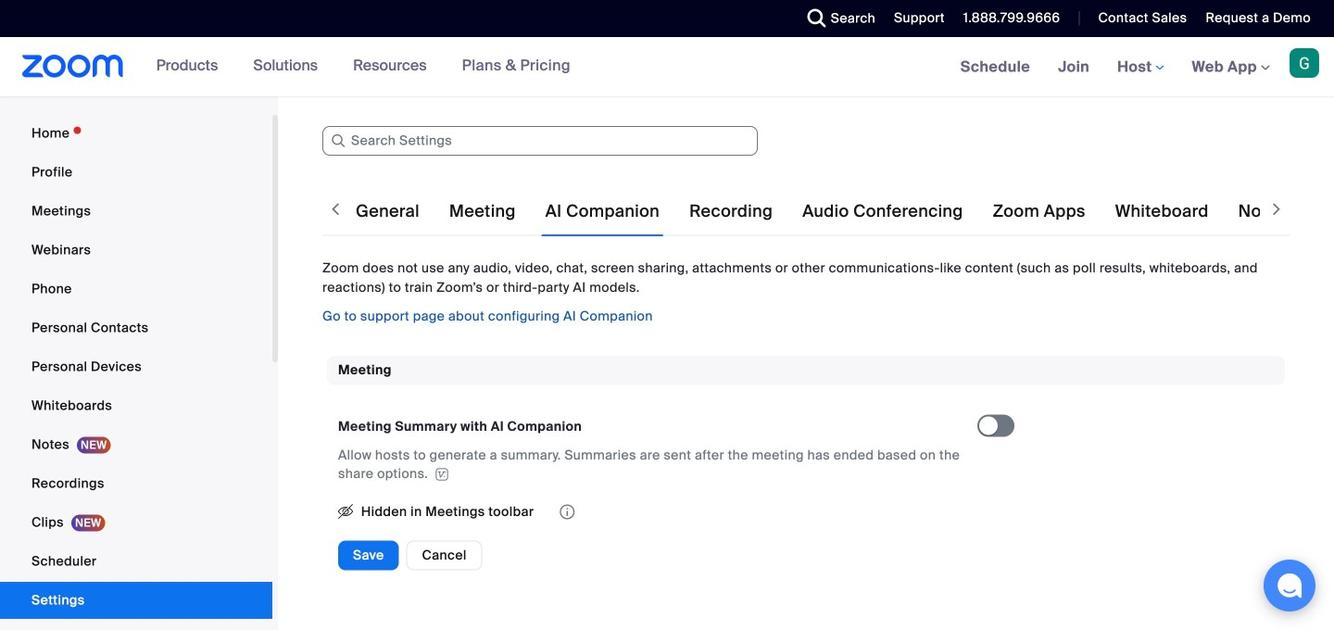 Task type: describe. For each thing, give the bounding box(es) containing it.
learn more about hidden in meetings toolbar image
[[558, 506, 577, 518]]

open chat image
[[1277, 573, 1303, 599]]

support version for meeting summary with ai companion image
[[433, 468, 451, 481]]

scroll right image
[[1268, 200, 1286, 219]]

zoom logo image
[[22, 55, 124, 78]]

personal menu menu
[[0, 115, 272, 630]]

tabs of my account settings page tab list
[[352, 185, 1335, 237]]



Task type: vqa. For each thing, say whether or not it's contained in the screenshot.
menu item
no



Task type: locate. For each thing, give the bounding box(es) containing it.
application
[[338, 446, 961, 483], [338, 498, 978, 526]]

meetings navigation
[[947, 37, 1335, 98]]

profile picture image
[[1290, 48, 1320, 78]]

2 application from the top
[[338, 498, 978, 526]]

meeting element
[[327, 356, 1286, 602]]

Search Settings text field
[[323, 126, 758, 156]]

0 vertical spatial application
[[338, 446, 961, 483]]

1 vertical spatial application
[[338, 498, 978, 526]]

scroll left image
[[326, 200, 345, 219]]

product information navigation
[[142, 37, 585, 96]]

1 application from the top
[[338, 446, 961, 483]]

banner
[[0, 37, 1335, 98]]



